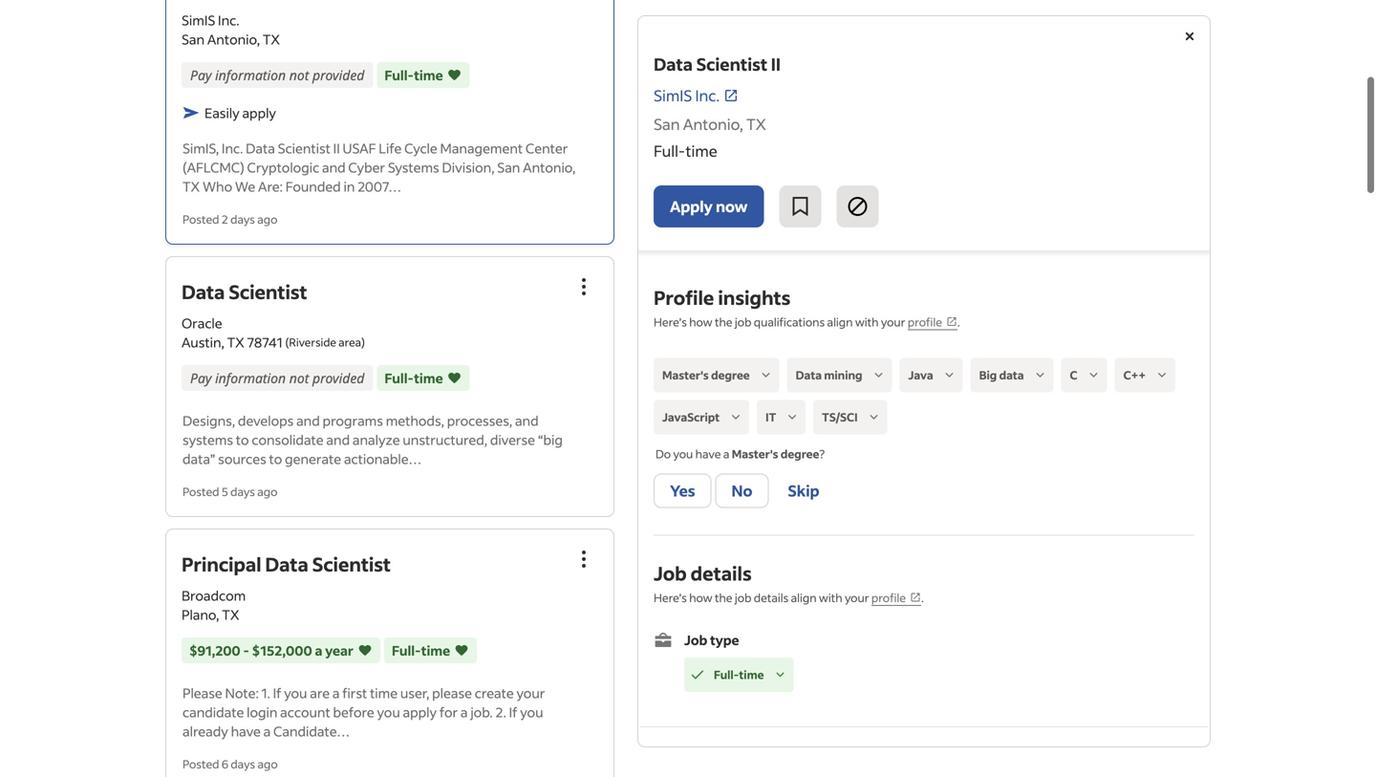 Task type: vqa. For each thing, say whether or not it's contained in the screenshot.
leftmost 'crew member' link
no



Task type: describe. For each thing, give the bounding box(es) containing it.
division,
[[442, 159, 495, 176]]

oracle
[[182, 314, 222, 332]]

78741
[[247, 334, 283, 351]]

?
[[820, 446, 825, 461]]

qualifications
[[754, 314, 825, 329]]

no button
[[716, 474, 769, 508]]

simis inc. link
[[654, 84, 739, 107]]

full- up methods,
[[385, 369, 414, 387]]

missing qualification image for javascript
[[728, 409, 745, 426]]

user,
[[400, 685, 430, 702]]

job actions for principal data scientist is collapsed image
[[573, 548, 596, 571]]

first
[[342, 685, 367, 702]]

your for profile insights
[[881, 314, 906, 329]]

0 vertical spatial have
[[696, 446, 721, 461]]

2
[[222, 212, 228, 226]]

data scientist
[[182, 279, 307, 304]]

san inside "simis, inc. data scientist ii usaf life cycle management center (aflcmc) cryptologic and cyber systems division, san antonio, tx who we are: founded in 2007…"
[[497, 159, 520, 176]]

broadcom
[[182, 587, 246, 604]]

save this job image
[[789, 195, 812, 218]]

posted for principal data scientist
[[183, 757, 219, 772]]

it button
[[757, 400, 806, 434]]

profile
[[654, 285, 714, 310]]

principal data scientist
[[182, 552, 391, 577]]

2 provided from the top
[[313, 369, 365, 387]]

usaf
[[343, 139, 376, 157]]

analyze
[[353, 431, 400, 448]]

scientist up the "simis inc." 'link'
[[696, 53, 768, 75]]

please
[[183, 685, 222, 702]]

yes
[[670, 481, 695, 500]]

apply inside "please note: 1. if you are a first time user, please create your candidate login account before you apply for a job. 2. if you already have a candidate…"
[[403, 704, 437, 721]]

login
[[247, 704, 278, 721]]

time up methods,
[[414, 369, 443, 387]]

and inside "simis, inc. data scientist ii usaf life cycle management center (aflcmc) cryptologic and cyber systems division, san antonio, tx who we are: founded in 2007…"
[[322, 159, 346, 176]]

0 horizontal spatial apply
[[242, 104, 276, 121]]

simis inc. san antonio, tx
[[182, 11, 280, 48]]

align for profile insights
[[827, 314, 853, 329]]

"big
[[538, 431, 563, 448]]

1.
[[262, 685, 270, 702]]

missing qualification image for master's degree
[[758, 367, 775, 384]]

develops
[[238, 412, 294, 429]]

javascript
[[662, 410, 720, 424]]

insights
[[718, 285, 791, 310]]

job details
[[654, 561, 752, 586]]

tx inside the simis inc. san antonio, tx
[[263, 30, 280, 48]]

big data button
[[971, 358, 1054, 392]]

data for data scientist
[[182, 279, 225, 304]]

1 horizontal spatial if
[[509, 704, 518, 721]]

time inside button
[[739, 667, 764, 682]]

principal
[[182, 552, 261, 577]]

java button
[[900, 358, 963, 392]]

profile link for profile insights
[[908, 314, 958, 330]]

0 vertical spatial ii
[[771, 53, 781, 75]]

pay for matches your preference image above 'processes,'
[[190, 369, 212, 387]]

master's inside button
[[662, 367, 709, 382]]

type
[[710, 631, 739, 649]]

your for job details
[[845, 590, 869, 605]]

5
[[222, 484, 228, 499]]

1 days from the top
[[231, 212, 255, 226]]

center
[[526, 139, 568, 157]]

full-time button
[[684, 658, 794, 692]]

plano,
[[182, 606, 219, 623]]

you up the account
[[284, 685, 307, 702]]

data right principal
[[265, 552, 308, 577]]

please note: 1. if you are a first time user, please create your candidate login account before you apply for a job. 2. if you already have a candidate…
[[183, 685, 545, 740]]

days for principal
[[231, 757, 255, 772]]

are:
[[258, 178, 283, 195]]

the for details
[[715, 590, 733, 605]]

job type
[[684, 631, 739, 649]]

1 vertical spatial master's
[[732, 446, 779, 461]]

tx inside "simis, inc. data scientist ii usaf life cycle management center (aflcmc) cryptologic and cyber systems division, san antonio, tx who we are: founded in 2007…"
[[183, 178, 200, 195]]

skip
[[788, 481, 820, 500]]

methods,
[[386, 412, 444, 429]]

c++ button
[[1115, 358, 1176, 392]]

simis for simis inc.
[[654, 86, 692, 105]]

inc. for simis inc.
[[695, 86, 720, 105]]

please
[[432, 685, 472, 702]]

master's degree button
[[654, 358, 780, 392]]

2 not from the top
[[289, 369, 309, 387]]

c
[[1070, 367, 1078, 382]]

simis for simis inc. san antonio, tx
[[182, 11, 215, 29]]

it
[[766, 410, 776, 424]]

you right the before at left bottom
[[377, 704, 400, 721]]

and up the diverse
[[515, 412, 539, 429]]

master's degree
[[662, 367, 750, 382]]

ago for data
[[258, 757, 278, 772]]

1 vertical spatial san
[[654, 114, 680, 134]]

designs, develops and programs methods, processes, and systems to consolidate and analyze unstructured, diverse "big data" sources to generate actionable…
[[183, 412, 563, 467]]

cycle
[[404, 139, 438, 157]]

you right '2.'
[[520, 704, 543, 721]]

here's how the job details align with your
[[654, 590, 872, 605]]

generate
[[285, 450, 341, 467]]

posted 5 days ago
[[183, 484, 278, 499]]

tx for san antonio, tx
[[747, 114, 766, 134]]

how for job
[[689, 590, 713, 605]]

scientist up year
[[312, 552, 391, 577]]

1 vertical spatial to
[[269, 450, 282, 467]]

posted for data scientist
[[183, 484, 219, 499]]

scientist inside "simis, inc. data scientist ii usaf life cycle management center (aflcmc) cryptologic and cyber systems division, san antonio, tx who we are: founded in 2007…"
[[278, 139, 331, 157]]

a right are
[[332, 685, 340, 702]]

matches your preference image up 'processes,'
[[447, 368, 462, 388]]

we
[[235, 178, 255, 195]]

pay information not provided for matches your preference image above 'processes,'
[[190, 369, 365, 387]]

life
[[379, 139, 402, 157]]

profile link for job details
[[872, 590, 922, 606]]

. for details
[[922, 590, 924, 605]]

here's for job
[[654, 590, 687, 605]]

full- up user,
[[392, 642, 421, 659]]

diverse
[[490, 431, 535, 448]]

job for job details
[[654, 561, 687, 586]]

easily apply
[[205, 104, 276, 121]]

principal data scientist button
[[182, 552, 391, 577]]

systems
[[183, 431, 233, 448]]

time up the please
[[421, 642, 450, 659]]

missing qualification image for c++
[[1154, 367, 1171, 384]]

data
[[999, 367, 1024, 382]]

tx for oracle austin, tx 78741 ( riverside area )
[[227, 334, 244, 351]]

mining
[[824, 367, 863, 382]]

unstructured,
[[403, 431, 488, 448]]

the for insights
[[715, 314, 733, 329]]

a up no button
[[723, 446, 730, 461]]

a left year
[[315, 642, 323, 659]]

posted 2 days ago
[[183, 212, 278, 226]]

full-time up user,
[[392, 642, 450, 659]]

in
[[344, 178, 355, 195]]

simis,
[[183, 139, 219, 157]]

data mining button
[[787, 358, 892, 392]]

profile for profile insights
[[908, 314, 942, 329]]

missing qualification image for java
[[941, 367, 958, 384]]

days for data
[[231, 484, 255, 499]]

apply now
[[670, 196, 748, 216]]

sources
[[218, 450, 266, 467]]

1 vertical spatial details
[[754, 590, 789, 605]]

align for job details
[[791, 590, 817, 605]]

missing qualification image for data mining
[[870, 367, 888, 384]]

(aflcmc)
[[183, 159, 244, 176]]

2007…
[[358, 178, 402, 195]]

(
[[285, 335, 289, 349]]

job for job type
[[684, 631, 708, 649]]

pay information not provided for matches your preference image on top of management
[[190, 66, 365, 84]]

for
[[440, 704, 458, 721]]

missing qualification image for ts/sci
[[866, 409, 883, 426]]

1 ago from the top
[[257, 212, 278, 226]]

data scientist ii
[[654, 53, 781, 75]]

missing qualification image for c
[[1086, 367, 1103, 384]]

consolidate
[[252, 431, 324, 448]]

how for profile
[[689, 314, 713, 329]]

actionable…
[[344, 450, 422, 467]]

who
[[203, 178, 232, 195]]

before
[[333, 704, 374, 721]]



Task type: locate. For each thing, give the bounding box(es) containing it.
now
[[716, 196, 748, 216]]

antonio, inside the simis inc. san antonio, tx
[[207, 30, 260, 48]]

2 the from the top
[[715, 590, 733, 605]]

missing qualification image right c++
[[1154, 367, 1171, 384]]

missing qualification image inside c button
[[1086, 367, 1103, 384]]

2 days from the top
[[231, 484, 255, 499]]

java
[[909, 367, 934, 382]]

0 vertical spatial .
[[958, 314, 960, 329]]

1 vertical spatial with
[[819, 590, 843, 605]]

time down san antonio, tx
[[686, 141, 718, 161]]

0 vertical spatial how
[[689, 314, 713, 329]]

ii
[[771, 53, 781, 75], [333, 139, 340, 157]]

san down management
[[497, 159, 520, 176]]

1 vertical spatial profile
[[872, 590, 906, 605]]

0 vertical spatial degree
[[711, 367, 750, 382]]

matches your preference image
[[447, 65, 462, 84], [447, 368, 462, 388], [357, 641, 373, 660], [454, 641, 469, 660]]

san antonio, tx
[[654, 114, 766, 134]]

missing qualification image inside javascript button
[[728, 409, 745, 426]]

days right 2
[[231, 212, 255, 226]]

posted 6 days ago
[[183, 757, 278, 772]]

san inside the simis inc. san antonio, tx
[[182, 30, 205, 48]]

missing qualification image inside "master's degree" button
[[758, 367, 775, 384]]

simis inc.
[[654, 86, 720, 105]]

1 vertical spatial ago
[[257, 484, 278, 499]]

0 horizontal spatial details
[[691, 561, 752, 586]]

do
[[656, 446, 671, 461]]

1 vertical spatial pay information not provided
[[190, 369, 365, 387]]

here's
[[654, 314, 687, 329], [654, 590, 687, 605]]

pay information not provided up easily apply
[[190, 66, 365, 84]]

inc. up (aflcmc)
[[222, 139, 243, 157]]

to down consolidate
[[269, 450, 282, 467]]

c++
[[1124, 367, 1146, 382]]

0 horizontal spatial antonio,
[[207, 30, 260, 48]]

inc. up san antonio, tx
[[695, 86, 720, 105]]

0 horizontal spatial master's
[[662, 367, 709, 382]]

3 ago from the top
[[258, 757, 278, 772]]

0 vertical spatial simis
[[182, 11, 215, 29]]

1 horizontal spatial ii
[[771, 53, 781, 75]]

1 job from the top
[[735, 314, 752, 329]]

full- inside button
[[714, 667, 739, 682]]

1 vertical spatial information
[[215, 369, 286, 387]]

tx for broadcom plano, tx
[[222, 606, 239, 623]]

antonio, down 'center'
[[523, 159, 576, 176]]

information up easily apply
[[215, 66, 286, 84]]

2 how from the top
[[689, 590, 713, 605]]

matching qualification image down job type
[[689, 666, 706, 683]]

posted left 2
[[183, 212, 219, 226]]

broadcom plano, tx
[[182, 587, 246, 623]]

2 information from the top
[[215, 369, 286, 387]]

missing qualification image right java
[[941, 367, 958, 384]]

0 vertical spatial master's
[[662, 367, 709, 382]]

matching qualification image
[[689, 666, 706, 683], [772, 666, 789, 683]]

already
[[183, 723, 228, 740]]

inc. inside 'link'
[[695, 86, 720, 105]]

profile insights
[[654, 285, 791, 310]]

provided up usaf at the left of page
[[313, 66, 365, 84]]

matching qualification image down "here's how the job details align with your"
[[772, 666, 789, 683]]

1 vertical spatial antonio,
[[683, 114, 743, 134]]

pay up "easily"
[[190, 66, 212, 84]]

1 vertical spatial pay
[[190, 369, 212, 387]]

degree inside button
[[711, 367, 750, 382]]

missing qualification image inside c++ "button"
[[1154, 367, 1171, 384]]

. for insights
[[958, 314, 960, 329]]

1 vertical spatial job
[[735, 590, 752, 605]]

matches your preference image up management
[[447, 65, 462, 84]]

your inside "please note: 1. if you are a first time user, please create your candidate login account before you apply for a job. 2. if you already have a candidate…"
[[517, 685, 545, 702]]

data up simis inc.
[[654, 53, 693, 75]]

missing qualification image right mining
[[870, 367, 888, 384]]

data for data scientist ii
[[654, 53, 693, 75]]

2 vertical spatial antonio,
[[523, 159, 576, 176]]

1 vertical spatial simis
[[654, 86, 692, 105]]

2 horizontal spatial antonio,
[[683, 114, 743, 134]]

time inside "please note: 1. if you are a first time user, please create your candidate login account before you apply for a job. 2. if you already have a candidate…"
[[370, 685, 398, 702]]

ts/sci button
[[814, 400, 888, 434]]

are
[[310, 685, 330, 702]]

1 information from the top
[[215, 66, 286, 84]]

1 horizontal spatial your
[[845, 590, 869, 605]]

missing qualification image for it
[[784, 409, 801, 426]]

posted left the 6
[[183, 757, 219, 772]]

data mining
[[796, 367, 863, 382]]

1 how from the top
[[689, 314, 713, 329]]

job for details
[[735, 590, 752, 605]]

2 vertical spatial posted
[[183, 757, 219, 772]]

missing qualification image inside 'ts/sci' button
[[866, 409, 883, 426]]

0 vertical spatial inc.
[[218, 11, 239, 29]]

2 job from the top
[[735, 590, 752, 605]]

details up "here's how the job details align with your"
[[691, 561, 752, 586]]

1 vertical spatial inc.
[[695, 86, 720, 105]]

cyber
[[348, 159, 385, 176]]

2 vertical spatial san
[[497, 159, 520, 176]]

0 vertical spatial the
[[715, 314, 733, 329]]

san down simis inc.
[[654, 114, 680, 134]]

how down profile
[[689, 314, 713, 329]]

provided down area at the left
[[313, 369, 365, 387]]

simis
[[182, 11, 215, 29], [654, 86, 692, 105]]

2 horizontal spatial your
[[881, 314, 906, 329]]

0 horizontal spatial align
[[791, 590, 817, 605]]

2 posted from the top
[[183, 484, 219, 499]]

1 vertical spatial the
[[715, 590, 733, 605]]

have down javascript button
[[696, 446, 721, 461]]

degree up javascript button
[[711, 367, 750, 382]]

with for job details
[[819, 590, 843, 605]]

master's up "javascript"
[[662, 367, 709, 382]]

job actions for data scientist is collapsed image
[[573, 275, 596, 298]]

0 vertical spatial posted
[[183, 212, 219, 226]]

job down 'insights'
[[735, 314, 752, 329]]

data"
[[183, 450, 215, 467]]

founded
[[286, 178, 341, 195]]

0 vertical spatial pay
[[190, 66, 212, 84]]

programs
[[323, 412, 383, 429]]

missing qualification image right ts/sci
[[866, 409, 883, 426]]

full- down san antonio, tx
[[654, 141, 686, 161]]

inc. up "easily"
[[218, 11, 239, 29]]

profile for job details
[[872, 590, 906, 605]]

big data
[[979, 367, 1024, 382]]

ts/sci
[[822, 410, 858, 424]]

1 vertical spatial not
[[289, 369, 309, 387]]

0 vertical spatial job
[[735, 314, 752, 329]]

0 vertical spatial with
[[855, 314, 879, 329]]

1 horizontal spatial degree
[[781, 446, 820, 461]]

antonio, up easily apply
[[207, 30, 260, 48]]

inc. for simis, inc. data scientist ii usaf life cycle management center (aflcmc) cryptologic and cyber systems division, san antonio, tx who we are: founded in 2007…
[[222, 139, 243, 157]]

2 vertical spatial ago
[[258, 757, 278, 772]]

missing qualification image left it
[[728, 409, 745, 426]]

information
[[215, 66, 286, 84], [215, 369, 286, 387]]

details
[[691, 561, 752, 586], [754, 590, 789, 605]]

simis, inc. data scientist ii usaf life cycle management center (aflcmc) cryptologic and cyber systems division, san antonio, tx who we are: founded in 2007…
[[183, 139, 576, 195]]

if
[[273, 685, 281, 702], [509, 704, 518, 721]]

simis inside 'link'
[[654, 86, 692, 105]]

missing qualification image up it
[[758, 367, 775, 384]]

management
[[440, 139, 523, 157]]

apply right "easily"
[[242, 104, 276, 121]]

degree
[[711, 367, 750, 382], [781, 446, 820, 461]]

with
[[855, 314, 879, 329], [819, 590, 843, 605]]

$91,200
[[189, 642, 241, 659]]

0 vertical spatial not
[[289, 66, 309, 84]]

san
[[182, 30, 205, 48], [654, 114, 680, 134], [497, 159, 520, 176]]

1 here's from the top
[[654, 314, 687, 329]]

you right do
[[673, 446, 693, 461]]

and up consolidate
[[296, 412, 320, 429]]

pay down austin,
[[190, 369, 212, 387]]

1 vertical spatial profile link
[[872, 590, 922, 606]]

missing qualification image inside the it button
[[784, 409, 801, 426]]

job
[[654, 561, 687, 586], [684, 631, 708, 649]]

0 vertical spatial antonio,
[[207, 30, 260, 48]]

1 vertical spatial provided
[[313, 369, 365, 387]]

inc. inside "simis, inc. data scientist ii usaf life cycle management center (aflcmc) cryptologic and cyber systems division, san antonio, tx who we are: founded in 2007…"
[[222, 139, 243, 157]]

have inside "please note: 1. if you are a first time user, please create your candidate login account before you apply for a job. 2. if you already have a candidate…"
[[231, 723, 261, 740]]

if right '2.'
[[509, 704, 518, 721]]

full- down type
[[714, 667, 739, 682]]

create
[[475, 685, 514, 702]]

to up sources
[[236, 431, 249, 448]]

simis inside the simis inc. san antonio, tx
[[182, 11, 215, 29]]

2 vertical spatial inc.
[[222, 139, 243, 157]]

master's up no
[[732, 446, 779, 461]]

tx left who
[[183, 178, 200, 195]]

tx inside oracle austin, tx 78741 ( riverside area )
[[227, 334, 244, 351]]

0 horizontal spatial have
[[231, 723, 261, 740]]

full-time inside button
[[714, 667, 764, 682]]

time right first
[[370, 685, 398, 702]]

-
[[243, 642, 249, 659]]

the down profile insights
[[715, 314, 733, 329]]

1 horizontal spatial antonio,
[[523, 159, 576, 176]]

0 vertical spatial align
[[827, 314, 853, 329]]

missing qualification image inside java button
[[941, 367, 958, 384]]

ago for scientist
[[257, 484, 278, 499]]

full-
[[385, 66, 414, 83], [654, 141, 686, 161], [385, 369, 414, 387], [392, 642, 421, 659], [714, 667, 739, 682]]

close job details image
[[1179, 25, 1202, 48]]

2 vertical spatial your
[[517, 685, 545, 702]]

1 vertical spatial .
[[922, 590, 924, 605]]

scientist up cryptologic
[[278, 139, 331, 157]]

missing qualification image right it
[[784, 409, 801, 426]]

antonio, down the "simis inc." 'link'
[[683, 114, 743, 134]]

1 horizontal spatial matching qualification image
[[772, 666, 789, 683]]

0 horizontal spatial .
[[922, 590, 924, 605]]

0 vertical spatial provided
[[313, 66, 365, 84]]

information down 78741
[[215, 369, 286, 387]]

full-time up methods,
[[385, 369, 443, 387]]

1 horizontal spatial to
[[269, 450, 282, 467]]

$152,000
[[252, 642, 312, 659]]

do you have a master's degree ?
[[656, 446, 825, 461]]

data left mining
[[796, 367, 822, 382]]

0 horizontal spatial your
[[517, 685, 545, 702]]

missing qualification image inside big data button
[[1032, 367, 1049, 384]]

the
[[715, 314, 733, 329], [715, 590, 733, 605]]

1 vertical spatial ii
[[333, 139, 340, 157]]

oracle austin, tx 78741 ( riverside area )
[[182, 314, 365, 351]]

0 horizontal spatial if
[[273, 685, 281, 702]]

1 horizontal spatial details
[[754, 590, 789, 605]]

1 vertical spatial align
[[791, 590, 817, 605]]

1 vertical spatial posted
[[183, 484, 219, 499]]

data inside "simis, inc. data scientist ii usaf life cycle management center (aflcmc) cryptologic and cyber systems division, san antonio, tx who we are: founded in 2007…"
[[246, 139, 275, 157]]

time up cycle
[[414, 66, 443, 83]]

full-time up cycle
[[385, 66, 443, 83]]

systems
[[388, 159, 439, 176]]

missing qualification image right c
[[1086, 367, 1103, 384]]

and down programs
[[326, 431, 350, 448]]

here's how the job qualifications align with your
[[654, 314, 908, 329]]

1 provided from the top
[[313, 66, 365, 84]]

job up job type
[[654, 561, 687, 586]]

data for data mining
[[796, 367, 822, 382]]

1 horizontal spatial .
[[958, 314, 960, 329]]

cryptologic
[[247, 159, 319, 176]]

a right for
[[461, 704, 468, 721]]

ago down are:
[[257, 212, 278, 226]]

1 horizontal spatial profile
[[908, 314, 942, 329]]

not interested image
[[846, 195, 869, 218]]

2 horizontal spatial san
[[654, 114, 680, 134]]

provided
[[313, 66, 365, 84], [313, 369, 365, 387]]

2 pay information not provided from the top
[[190, 369, 365, 387]]

scientist up oracle austin, tx 78741 ( riverside area )
[[229, 279, 307, 304]]

1 horizontal spatial san
[[497, 159, 520, 176]]

a
[[723, 446, 730, 461], [315, 642, 323, 659], [332, 685, 340, 702], [461, 704, 468, 721], [263, 723, 271, 740]]

candidate…
[[273, 723, 350, 740]]

ago down sources
[[257, 484, 278, 499]]

pay information not provided
[[190, 66, 365, 84], [190, 369, 365, 387]]

1 vertical spatial degree
[[781, 446, 820, 461]]

ago
[[257, 212, 278, 226], [257, 484, 278, 499], [258, 757, 278, 772]]

0 horizontal spatial san
[[182, 30, 205, 48]]

0 vertical spatial here's
[[654, 314, 687, 329]]

3 posted from the top
[[183, 757, 219, 772]]

0 vertical spatial profile link
[[908, 314, 958, 330]]

inc. inside the simis inc. san antonio, tx
[[218, 11, 239, 29]]

full- up life
[[385, 66, 414, 83]]

data up cryptologic
[[246, 139, 275, 157]]

have down login
[[231, 723, 261, 740]]

missing qualification image inside data mining button
[[870, 367, 888, 384]]

1 vertical spatial apply
[[403, 704, 437, 721]]

and up in
[[322, 159, 346, 176]]

posted
[[183, 212, 219, 226], [183, 484, 219, 499], [183, 757, 219, 772]]

big
[[979, 367, 997, 382]]

tx inside broadcom plano, tx
[[222, 606, 239, 623]]

inc.
[[218, 11, 239, 29], [695, 86, 720, 105], [222, 139, 243, 157]]

1 matching qualification image from the left
[[689, 666, 706, 683]]

full-time
[[385, 66, 443, 83], [654, 141, 718, 161], [385, 369, 443, 387], [392, 642, 450, 659], [714, 667, 764, 682]]

0 vertical spatial to
[[236, 431, 249, 448]]

3 days from the top
[[231, 757, 255, 772]]

0 vertical spatial profile
[[908, 314, 942, 329]]

2 vertical spatial days
[[231, 757, 255, 772]]

note:
[[225, 685, 259, 702]]

1 the from the top
[[715, 314, 733, 329]]

days right the 6
[[231, 757, 255, 772]]

posted left 5
[[183, 484, 219, 499]]

0 vertical spatial your
[[881, 314, 906, 329]]

0 vertical spatial ago
[[257, 212, 278, 226]]

0 horizontal spatial profile
[[872, 590, 906, 605]]

0 vertical spatial if
[[273, 685, 281, 702]]

not up cryptologic
[[289, 66, 309, 84]]

1 horizontal spatial align
[[827, 314, 853, 329]]

2 matching qualification image from the left
[[772, 666, 789, 683]]

1 not from the top
[[289, 66, 309, 84]]

apply
[[670, 196, 713, 216]]

processes,
[[447, 412, 513, 429]]

missing qualification image
[[1032, 367, 1049, 384], [1086, 367, 1103, 384], [784, 409, 801, 426], [866, 409, 883, 426]]

missing qualification image for big data
[[1032, 367, 1049, 384]]

1 horizontal spatial master's
[[732, 446, 779, 461]]

1 horizontal spatial simis
[[654, 86, 692, 105]]

data inside button
[[796, 367, 822, 382]]

inc. for simis inc. san antonio, tx
[[218, 11, 239, 29]]

missing qualification image
[[758, 367, 775, 384], [870, 367, 888, 384], [941, 367, 958, 384], [1154, 367, 1171, 384], [728, 409, 745, 426]]

0 horizontal spatial degree
[[711, 367, 750, 382]]

how down job details
[[689, 590, 713, 605]]

time down type
[[739, 667, 764, 682]]

full-time down san antonio, tx
[[654, 141, 718, 161]]

1 pay from the top
[[190, 66, 212, 84]]

degree up skip
[[781, 446, 820, 461]]

tx down the data scientist ii
[[747, 114, 766, 134]]

year
[[325, 642, 354, 659]]

you
[[673, 446, 693, 461], [284, 685, 307, 702], [377, 704, 400, 721], [520, 704, 543, 721]]

matches your preference image right year
[[357, 641, 373, 660]]

1 vertical spatial days
[[231, 484, 255, 499]]

1 vertical spatial here's
[[654, 590, 687, 605]]

1 horizontal spatial apply
[[403, 704, 437, 721]]

how
[[689, 314, 713, 329], [689, 590, 713, 605]]

pay information not provided down "("
[[190, 369, 365, 387]]

job up type
[[735, 590, 752, 605]]

0 horizontal spatial ii
[[333, 139, 340, 157]]

0 vertical spatial details
[[691, 561, 752, 586]]

.
[[958, 314, 960, 329], [922, 590, 924, 605]]

here's down profile
[[654, 314, 687, 329]]

missing qualification image right data at the top of the page
[[1032, 367, 1049, 384]]

0 horizontal spatial to
[[236, 431, 249, 448]]

pay for matches your preference image on top of management
[[190, 66, 212, 84]]

designs,
[[183, 412, 235, 429]]

with for profile insights
[[855, 314, 879, 329]]

area
[[339, 335, 361, 349]]

javascript button
[[654, 400, 750, 434]]

$91,200 - $152,000 a year
[[189, 642, 354, 659]]

1 vertical spatial how
[[689, 590, 713, 605]]

days
[[231, 212, 255, 226], [231, 484, 255, 499], [231, 757, 255, 772]]

0 vertical spatial apply
[[242, 104, 276, 121]]

tx left 78741
[[227, 334, 244, 351]]

candidate
[[183, 704, 244, 721]]

0 vertical spatial pay information not provided
[[190, 66, 365, 84]]

riverside
[[289, 335, 336, 349]]

2 here's from the top
[[654, 590, 687, 605]]

if right 1.
[[273, 685, 281, 702]]

details up full-time button
[[754, 590, 789, 605]]

antonio,
[[207, 30, 260, 48], [683, 114, 743, 134], [523, 159, 576, 176]]

matches your preference image up the please
[[454, 641, 469, 660]]

ago right the 6
[[258, 757, 278, 772]]

a down login
[[263, 723, 271, 740]]

the down job details
[[715, 590, 733, 605]]

0 vertical spatial days
[[231, 212, 255, 226]]

master's
[[662, 367, 709, 382], [732, 446, 779, 461]]

data scientist button
[[182, 279, 307, 304]]

full-time down type
[[714, 667, 764, 682]]

2 ago from the top
[[257, 484, 278, 499]]

1 pay information not provided from the top
[[190, 66, 365, 84]]

data up oracle
[[182, 279, 225, 304]]

1 vertical spatial job
[[684, 631, 708, 649]]

here's for profile
[[654, 314, 687, 329]]

1 vertical spatial your
[[845, 590, 869, 605]]

days right 5
[[231, 484, 255, 499]]

1 posted from the top
[[183, 212, 219, 226]]

2 pay from the top
[[190, 369, 212, 387]]

ii inside "simis, inc. data scientist ii usaf life cycle management center (aflcmc) cryptologic and cyber systems division, san antonio, tx who we are: founded in 2007…"
[[333, 139, 340, 157]]

job for insights
[[735, 314, 752, 329]]

2.
[[496, 704, 506, 721]]

apply now button
[[654, 185, 764, 228]]

1 vertical spatial if
[[509, 704, 518, 721]]

antonio, inside "simis, inc. data scientist ii usaf life cycle management center (aflcmc) cryptologic and cyber systems division, san antonio, tx who we are: founded in 2007…"
[[523, 159, 576, 176]]

0 horizontal spatial matching qualification image
[[689, 666, 706, 683]]

0 vertical spatial information
[[215, 66, 286, 84]]

0 vertical spatial job
[[654, 561, 687, 586]]



